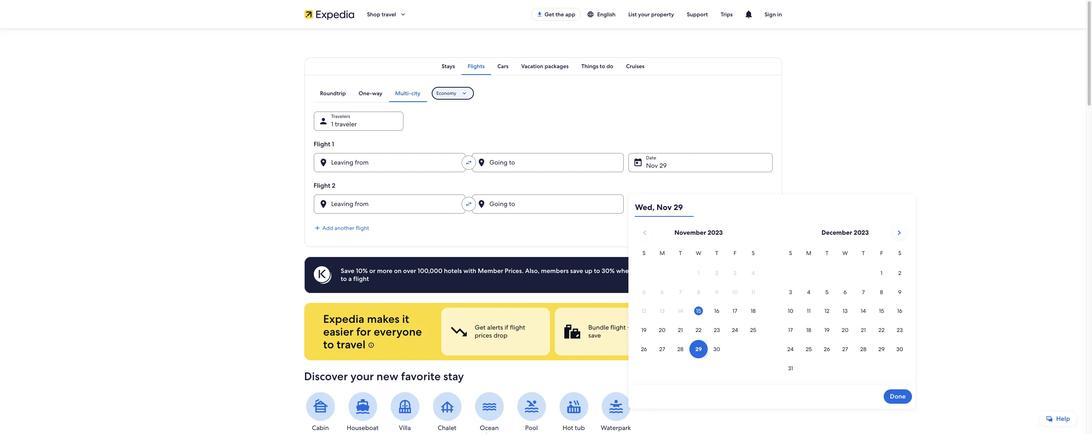 Task type: locate. For each thing, give the bounding box(es) containing it.
16 button right today element
[[708, 302, 726, 320]]

22 up 29 button
[[879, 327, 885, 334]]

2 15 from the left
[[880, 307, 885, 315]]

1 horizontal spatial 16 button
[[891, 302, 910, 320]]

get left alerts
[[475, 323, 486, 332]]

1 horizontal spatial 24 button
[[782, 340, 800, 358]]

w inside november 2023 element
[[696, 250, 702, 257]]

w
[[696, 250, 702, 257], [843, 250, 849, 257]]

1 vertical spatial flight
[[314, 181, 331, 190]]

1 22 button from the left
[[690, 321, 708, 339]]

2 vertical spatial 1
[[881, 269, 883, 277]]

things to do
[[582, 63, 614, 70]]

0 horizontal spatial travel
[[337, 337, 366, 352]]

0 horizontal spatial 17
[[733, 307, 738, 315]]

m inside december 2023 element
[[807, 250, 812, 257]]

5
[[826, 288, 829, 296]]

0 horizontal spatial hotel
[[633, 323, 648, 332]]

2 16 button from the left
[[891, 302, 910, 320]]

16 inside december 2023 element
[[898, 307, 903, 315]]

18 down '11'
[[807, 327, 812, 334]]

shop travel button
[[361, 5, 413, 24]]

0 horizontal spatial 26
[[641, 346, 648, 353]]

2 19 from the left
[[825, 327, 830, 334]]

it
[[402, 312, 409, 326]]

0 horizontal spatial your
[[351, 369, 374, 383]]

flight inside get alerts if flight prices drop
[[510, 323, 525, 332]]

to left do
[[600, 63, 606, 70]]

30 down key
[[714, 346, 721, 353]]

2 f from the left
[[881, 250, 884, 257]]

2023
[[708, 228, 723, 237], [854, 228, 870, 237]]

flight left or
[[354, 275, 369, 283]]

1 m from the left
[[660, 250, 665, 257]]

december
[[822, 228, 853, 237]]

22 inside december 2023 element
[[879, 327, 885, 334]]

easier
[[323, 324, 354, 339]]

1 22 from the left
[[696, 327, 702, 334]]

hotels
[[444, 267, 462, 275]]

flight right another
[[356, 224, 369, 232]]

24
[[732, 327, 739, 334], [788, 346, 794, 353]]

trips link
[[715, 7, 740, 22]]

27
[[660, 346, 666, 353], [843, 346, 849, 353]]

communication center icon image
[[744, 10, 754, 19]]

2 nov 29 button from the top
[[629, 195, 773, 214]]

1 horizontal spatial 2
[[899, 269, 902, 277]]

0 vertical spatial 1
[[331, 120, 334, 128]]

24 inside december 2023 element
[[788, 346, 794, 353]]

26 button down 12 button
[[818, 340, 837, 358]]

0 vertical spatial 25 button
[[745, 321, 763, 339]]

1 vertical spatial save
[[589, 331, 601, 340]]

2 s from the left
[[752, 250, 755, 257]]

the
[[556, 11, 564, 18]]

1 vertical spatial 2
[[899, 269, 902, 277]]

1 inside 1 button
[[881, 269, 883, 277]]

19 right +
[[642, 327, 647, 334]]

download the app button image
[[537, 11, 543, 18]]

your right list
[[639, 11, 650, 18]]

21
[[678, 327, 683, 334], [862, 327, 866, 334]]

1 20 button from the left
[[654, 321, 672, 339]]

17
[[733, 307, 738, 315], [789, 327, 794, 334]]

w down november 2023
[[696, 250, 702, 257]]

1 horizontal spatial 30
[[897, 346, 904, 353]]

1 horizontal spatial 22 button
[[873, 321, 891, 339]]

1 horizontal spatial f
[[881, 250, 884, 257]]

2 30 from the left
[[897, 346, 904, 353]]

t down december
[[826, 250, 829, 257]]

travel inside expedia makes it easier for everyone to travel
[[337, 337, 366, 352]]

flight for flight 1
[[314, 140, 331, 148]]

25
[[751, 327, 757, 334], [806, 346, 812, 353]]

1 horizontal spatial 16
[[898, 307, 903, 315]]

get for get alerts if flight prices drop
[[475, 323, 486, 332]]

18 for bottom 18 button
[[807, 327, 812, 334]]

1 horizontal spatial your
[[639, 11, 650, 18]]

16 down 9 button
[[898, 307, 903, 315]]

hotel
[[665, 267, 680, 275], [633, 323, 648, 332]]

your for list
[[639, 11, 650, 18]]

application
[[635, 223, 910, 378]]

6 button
[[837, 283, 855, 301]]

27 button
[[654, 340, 672, 358], [837, 340, 855, 358]]

0 horizontal spatial 18
[[751, 307, 756, 315]]

27 inside november 2023 element
[[660, 346, 666, 353]]

more
[[377, 267, 393, 275]]

m inside november 2023 element
[[660, 250, 665, 257]]

2 23 button from the left
[[891, 321, 910, 339]]

2 27 from the left
[[843, 346, 849, 353]]

26 for 2nd 26 button from right
[[641, 346, 648, 353]]

cabin
[[312, 424, 329, 432]]

0 horizontal spatial 2
[[332, 181, 336, 190]]

1 horizontal spatial 21 button
[[855, 321, 873, 339]]

1 horizontal spatial 24
[[788, 346, 794, 353]]

city
[[412, 90, 421, 97]]

1 vertical spatial hotel
[[633, 323, 648, 332]]

29 button
[[873, 340, 891, 358]]

a left 10%
[[349, 275, 352, 283]]

0 horizontal spatial 19
[[642, 327, 647, 334]]

16 button
[[708, 302, 726, 320], [891, 302, 910, 320]]

30 for first "30" button from the left
[[714, 346, 721, 353]]

14
[[861, 307, 867, 315]]

to right +
[[649, 323, 655, 332]]

hotel right +
[[633, 323, 648, 332]]

1 16 button from the left
[[708, 302, 726, 320]]

to inside expedia makes it easier for everyone to travel
[[323, 337, 334, 352]]

1 vertical spatial 18
[[807, 327, 812, 334]]

0 horizontal spatial 30 button
[[708, 340, 726, 358]]

0 horizontal spatial 26 button
[[635, 340, 654, 358]]

1 15 button from the left
[[690, 302, 708, 320]]

20 button right +
[[654, 321, 672, 339]]

get
[[545, 11, 555, 18], [475, 323, 486, 332]]

0 horizontal spatial get
[[475, 323, 486, 332]]

1 27 button from the left
[[654, 340, 672, 358]]

0 horizontal spatial 21 button
[[672, 321, 690, 339]]

s
[[643, 250, 646, 257], [752, 250, 755, 257], [790, 250, 793, 257], [899, 250, 902, 257]]

1 horizontal spatial 27
[[843, 346, 849, 353]]

22 button up 29 button
[[873, 321, 891, 339]]

t down november 2023
[[716, 250, 719, 257]]

nov for second nov 29 'button'
[[647, 203, 658, 211]]

1 horizontal spatial 22
[[879, 327, 885, 334]]

19 button down 12 button
[[818, 321, 837, 339]]

30 inside november 2023 element
[[714, 346, 721, 353]]

21 button down 14 button
[[855, 321, 873, 339]]

2 16 from the left
[[898, 307, 903, 315]]

1 horizontal spatial 19
[[825, 327, 830, 334]]

villa button
[[389, 392, 421, 432]]

0 horizontal spatial 24 button
[[726, 321, 745, 339]]

nov 29
[[647, 161, 667, 170], [647, 203, 667, 211]]

1 horizontal spatial hotel
[[665, 267, 680, 275]]

1 15 from the left
[[697, 307, 702, 315]]

houseboat
[[347, 424, 379, 432]]

0 horizontal spatial f
[[734, 250, 737, 257]]

main content
[[0, 29, 1087, 434]]

ocean
[[480, 424, 499, 432]]

travel left "trailing" 'image'
[[382, 11, 396, 18]]

0 horizontal spatial 27
[[660, 346, 666, 353]]

xsmall image
[[368, 342, 375, 348]]

25 right airline
[[751, 327, 757, 334]]

1 28 from the left
[[678, 346, 684, 353]]

2 flight from the top
[[314, 181, 331, 190]]

2023 for november 2023
[[708, 228, 723, 237]]

13 button
[[837, 302, 855, 320]]

view
[[483, 432, 496, 434]]

members
[[541, 267, 569, 275]]

2 26 from the left
[[824, 346, 831, 353]]

to down expedia
[[323, 337, 334, 352]]

1 horizontal spatial 20
[[842, 327, 849, 334]]

0 vertical spatial 24 button
[[726, 321, 745, 339]]

2023 right november
[[708, 228, 723, 237]]

26 down bundle flight + hotel to save
[[641, 346, 648, 353]]

30
[[714, 346, 721, 353], [897, 346, 904, 353]]

0 horizontal spatial 22 button
[[690, 321, 708, 339]]

november 2023
[[675, 228, 723, 237]]

to inside bundle flight + hotel to save
[[649, 323, 655, 332]]

1 t from the left
[[679, 250, 682, 257]]

11 button
[[800, 302, 818, 320]]

nov 29 button
[[629, 153, 773, 172], [629, 195, 773, 214]]

27 for 1st 27 button from the left
[[660, 346, 666, 353]]

5 button
[[818, 283, 837, 301]]

villa
[[399, 424, 411, 432]]

1 horizontal spatial 18 button
[[800, 321, 818, 339]]

0 horizontal spatial 27 button
[[654, 340, 672, 358]]

0 horizontal spatial 15 button
[[690, 302, 708, 320]]

16 right today element
[[715, 307, 720, 315]]

1 horizontal spatial 26
[[824, 346, 831, 353]]

travel left xsmall image
[[337, 337, 366, 352]]

hotel right add
[[665, 267, 680, 275]]

0 vertical spatial save
[[571, 267, 584, 275]]

22 button
[[690, 321, 708, 339], [873, 321, 891, 339]]

1 horizontal spatial 28
[[861, 346, 867, 353]]

1 horizontal spatial 23 button
[[891, 321, 910, 339]]

2 2023 from the left
[[854, 228, 870, 237]]

1 horizontal spatial 25
[[806, 346, 812, 353]]

1 left traveler
[[331, 120, 334, 128]]

1 inside 1 traveler dropdown button
[[331, 120, 334, 128]]

0 vertical spatial get
[[545, 11, 555, 18]]

15 button up earn
[[690, 302, 708, 320]]

hotel inside save 10% or more on over 100,000 hotels with member prices. also, members save up to 30% when you add a hotel to a flight
[[665, 267, 680, 275]]

1 19 from the left
[[642, 327, 647, 334]]

2 out of 3 element
[[555, 308, 664, 356]]

0 horizontal spatial 28
[[678, 346, 684, 353]]

1 for 1
[[881, 269, 883, 277]]

16 button down 9 button
[[891, 302, 910, 320]]

1 horizontal spatial m
[[807, 250, 812, 257]]

flight
[[356, 224, 369, 232], [354, 275, 369, 283], [510, 323, 525, 332], [611, 323, 626, 332]]

flight inside save 10% or more on over 100,000 hotels with member prices. also, members save up to 30% when you add a hotel to a flight
[[354, 275, 369, 283]]

2 w from the left
[[843, 250, 849, 257]]

2 22 button from the left
[[873, 321, 891, 339]]

2023 for december 2023
[[854, 228, 870, 237]]

30 inside december 2023 element
[[897, 346, 904, 353]]

25 button
[[745, 321, 763, 339], [800, 340, 818, 358]]

15 button right 14 on the bottom right of page
[[873, 302, 891, 320]]

0 horizontal spatial 17 button
[[726, 302, 745, 320]]

0 vertical spatial 25
[[751, 327, 757, 334]]

22 button inside november 2023 element
[[690, 321, 708, 339]]

2 m from the left
[[807, 250, 812, 257]]

w inside december 2023 element
[[843, 250, 849, 257]]

3 t from the left
[[826, 250, 829, 257]]

w down december 2023
[[843, 250, 849, 257]]

0 horizontal spatial 18 button
[[745, 302, 763, 320]]

save left up
[[571, 267, 584, 275]]

get inside get alerts if flight prices drop
[[475, 323, 486, 332]]

one-way link
[[352, 84, 389, 102]]

1 out of 3 element
[[441, 308, 550, 356]]

17 button up miles
[[726, 302, 745, 320]]

28
[[678, 346, 684, 353], [861, 346, 867, 353]]

previous month image
[[640, 228, 650, 238]]

25 button up 31 button
[[800, 340, 818, 358]]

main content containing expedia makes it easier for everyone to travel
[[0, 29, 1087, 434]]

bundle
[[589, 323, 609, 332]]

22
[[696, 327, 702, 334], [879, 327, 885, 334]]

flight for flight 2
[[314, 181, 331, 190]]

a right add
[[660, 267, 663, 275]]

0 vertical spatial 24
[[732, 327, 739, 334]]

hot
[[563, 424, 574, 432]]

25 down '11'
[[806, 346, 812, 353]]

2 23 from the left
[[897, 327, 904, 334]]

21 down 14 on the bottom right of page
[[862, 327, 866, 334]]

0 vertical spatial nov 29
[[647, 161, 667, 170]]

november 2023 element
[[635, 249, 763, 359]]

25 button right airline
[[745, 321, 763, 339]]

0 vertical spatial nov 29 button
[[629, 153, 773, 172]]

0 horizontal spatial a
[[349, 275, 352, 283]]

flight left +
[[611, 323, 626, 332]]

18 button down 11 button
[[800, 321, 818, 339]]

nov 29 for second nov 29 'button'
[[647, 203, 667, 211]]

18 for the top 18 button
[[751, 307, 756, 315]]

discover your new favorite stay
[[304, 369, 464, 383]]

1 vertical spatial 24
[[788, 346, 794, 353]]

f inside november 2023 element
[[734, 250, 737, 257]]

2 inside 2 button
[[899, 269, 902, 277]]

19
[[642, 327, 647, 334], [825, 327, 830, 334]]

18 inside december 2023 element
[[807, 327, 812, 334]]

1 vertical spatial your
[[351, 369, 374, 383]]

1 traveler button
[[314, 112, 404, 131]]

0 horizontal spatial 20 button
[[654, 321, 672, 339]]

20
[[659, 327, 666, 334], [842, 327, 849, 334]]

8 button
[[873, 283, 891, 301]]

20 right +
[[659, 327, 666, 334]]

17 down 10
[[789, 327, 794, 334]]

1 26 from the left
[[641, 346, 648, 353]]

21 left earn
[[678, 327, 683, 334]]

0 horizontal spatial 16 button
[[708, 302, 726, 320]]

26 inside november 2023 element
[[641, 346, 648, 353]]

0 horizontal spatial save
[[571, 267, 584, 275]]

your
[[639, 11, 650, 18], [351, 369, 374, 383]]

28 button
[[672, 340, 690, 358], [855, 340, 873, 358]]

0 vertical spatial your
[[639, 11, 650, 18]]

trips
[[721, 11, 733, 18]]

1 left 2 button
[[881, 269, 883, 277]]

0 vertical spatial 18
[[751, 307, 756, 315]]

20 button down 13 button
[[837, 321, 855, 339]]

1 horizontal spatial 2023
[[854, 228, 870, 237]]

0 horizontal spatial 22
[[696, 327, 702, 334]]

0 horizontal spatial 28 button
[[672, 340, 690, 358]]

swap origin and destination values image
[[465, 200, 473, 208]]

1 nov 29 from the top
[[647, 161, 667, 170]]

0 horizontal spatial 20
[[659, 327, 666, 334]]

today element
[[695, 307, 704, 315]]

18 inside november 2023 element
[[751, 307, 756, 315]]

1 vertical spatial tab list
[[314, 84, 427, 102]]

17 up miles
[[733, 307, 738, 315]]

packages
[[545, 63, 569, 70]]

f inside december 2023 element
[[881, 250, 884, 257]]

22 left earn
[[696, 327, 702, 334]]

26 down 12 button
[[824, 346, 831, 353]]

2 22 from the left
[[879, 327, 885, 334]]

19 button
[[635, 321, 654, 339], [818, 321, 837, 339]]

t down december 2023
[[863, 250, 866, 257]]

21 inside december 2023 element
[[862, 327, 866, 334]]

t down november
[[679, 250, 682, 257]]

21 inside november 2023 element
[[678, 327, 683, 334]]

2 nov 29 from the top
[[647, 203, 667, 211]]

17 inside december 2023 element
[[789, 327, 794, 334]]

18 button up the and
[[745, 302, 763, 320]]

save
[[571, 267, 584, 275], [589, 331, 601, 340]]

1 horizontal spatial save
[[589, 331, 601, 340]]

your inside main content
[[351, 369, 374, 383]]

2 27 button from the left
[[837, 340, 855, 358]]

1 horizontal spatial 19 button
[[818, 321, 837, 339]]

2 28 button from the left
[[855, 340, 873, 358]]

1 21 from the left
[[678, 327, 683, 334]]

16
[[715, 307, 720, 315], [898, 307, 903, 315]]

1 16 from the left
[[715, 307, 720, 315]]

4 t from the left
[[863, 250, 866, 257]]

travel
[[382, 11, 396, 18], [337, 337, 366, 352]]

30 right 29 button
[[897, 346, 904, 353]]

19 down 12
[[825, 327, 830, 334]]

1 w from the left
[[696, 250, 702, 257]]

way
[[372, 90, 383, 97]]

1 vertical spatial travel
[[337, 337, 366, 352]]

0 horizontal spatial 25 button
[[745, 321, 763, 339]]

0 vertical spatial hotel
[[665, 267, 680, 275]]

7
[[863, 288, 865, 296]]

to
[[600, 63, 606, 70], [594, 267, 601, 275], [341, 275, 347, 283], [649, 323, 655, 332], [323, 337, 334, 352]]

flight
[[314, 140, 331, 148], [314, 181, 331, 190]]

18 button
[[745, 302, 763, 320], [800, 321, 818, 339]]

0 horizontal spatial 21
[[678, 327, 683, 334]]

16 button inside december 2023 element
[[891, 302, 910, 320]]

0 vertical spatial 17 button
[[726, 302, 745, 320]]

1 horizontal spatial 18
[[807, 327, 812, 334]]

29 inside wed, nov 29 button
[[674, 202, 683, 212]]

1 horizontal spatial 28 button
[[855, 340, 873, 358]]

list
[[629, 11, 637, 18]]

t
[[679, 250, 682, 257], [716, 250, 719, 257], [826, 250, 829, 257], [863, 250, 866, 257]]

to left 10%
[[341, 275, 347, 283]]

21 button left earn
[[672, 321, 690, 339]]

get right download the app button image
[[545, 11, 555, 18]]

your left 'new'
[[351, 369, 374, 383]]

1 horizontal spatial travel
[[382, 11, 396, 18]]

1 vertical spatial 24 button
[[782, 340, 800, 358]]

10 button
[[782, 302, 800, 320]]

0 vertical spatial 17
[[733, 307, 738, 315]]

one-way
[[359, 90, 383, 97]]

to right up
[[594, 267, 601, 275]]

2 28 from the left
[[861, 346, 867, 353]]

hotel inside bundle flight + hotel to save
[[633, 323, 648, 332]]

1 flight from the top
[[314, 140, 331, 148]]

24 inside november 2023 element
[[732, 327, 739, 334]]

2023 right december
[[854, 228, 870, 237]]

0 vertical spatial flight
[[314, 140, 331, 148]]

1 vertical spatial 17
[[789, 327, 794, 334]]

20 down 13 at the bottom right of page
[[842, 327, 849, 334]]

you
[[635, 267, 646, 275]]

your for discover
[[351, 369, 374, 383]]

1 30 from the left
[[714, 346, 721, 353]]

tab list
[[304, 57, 783, 75], [314, 84, 427, 102]]

1 horizontal spatial get
[[545, 11, 555, 18]]

22 inside november 2023 element
[[696, 327, 702, 334]]

26 inside december 2023 element
[[824, 346, 831, 353]]

1 down 1 traveler
[[332, 140, 334, 148]]

1 horizontal spatial 15 button
[[873, 302, 891, 320]]

1 horizontal spatial 26 button
[[818, 340, 837, 358]]

27 inside december 2023 element
[[843, 346, 849, 353]]

19 button right +
[[635, 321, 654, 339]]

2 21 from the left
[[862, 327, 866, 334]]

flight right if at left bottom
[[510, 323, 525, 332]]

19 inside december 2023 element
[[825, 327, 830, 334]]

18 up the and
[[751, 307, 756, 315]]

english
[[598, 11, 616, 18]]

22 button down today element
[[690, 321, 708, 339]]

21 button
[[672, 321, 690, 339], [855, 321, 873, 339]]

26 button down bundle flight + hotel to save
[[635, 340, 654, 358]]

22 for 2nd 22 button from left
[[879, 327, 885, 334]]

0 horizontal spatial 23 button
[[708, 321, 726, 339]]

2 19 button from the left
[[818, 321, 837, 339]]

nov 29 for 1st nov 29 'button' from the top of the page
[[647, 161, 667, 170]]

1 horizontal spatial 30 button
[[891, 340, 910, 358]]

1 27 from the left
[[660, 346, 666, 353]]

save left +
[[589, 331, 601, 340]]

m for november 2023
[[660, 250, 665, 257]]

17 inside november 2023 element
[[733, 307, 738, 315]]

1 horizontal spatial 15
[[880, 307, 885, 315]]

17 button down 10 "button"
[[782, 321, 800, 339]]

1 2023 from the left
[[708, 228, 723, 237]]

30%
[[602, 267, 615, 275]]

1 f from the left
[[734, 250, 737, 257]]

0 horizontal spatial 24
[[732, 327, 739, 334]]

1 vertical spatial nov 29
[[647, 203, 667, 211]]

1 vertical spatial 25 button
[[800, 340, 818, 358]]



Task type: describe. For each thing, give the bounding box(es) containing it.
save 10% or more on over 100,000 hotels with member prices. also, members save up to 30% when you add a hotel to a flight
[[341, 267, 680, 283]]

19 inside november 2023 element
[[642, 327, 647, 334]]

4 s from the left
[[899, 250, 902, 257]]

1 for 1 traveler
[[331, 120, 334, 128]]

cruises link
[[620, 57, 651, 75]]

3
[[790, 288, 793, 296]]

f for november 2023
[[734, 250, 737, 257]]

expedia logo image
[[304, 9, 355, 20]]

stay
[[444, 369, 464, 383]]

alerts
[[487, 323, 503, 332]]

12 button
[[818, 302, 837, 320]]

3 button
[[782, 283, 800, 301]]

25 inside december 2023 element
[[806, 346, 812, 353]]

waterpark
[[601, 424, 632, 432]]

11
[[807, 307, 811, 315]]

21 for 1st "21" button from left
[[678, 327, 683, 334]]

everyone
[[374, 324, 422, 339]]

november
[[675, 228, 707, 237]]

0 vertical spatial 18 button
[[745, 302, 763, 320]]

for
[[357, 324, 371, 339]]

flights link
[[462, 57, 491, 75]]

cars link
[[491, 57, 515, 75]]

1 traveler
[[331, 120, 357, 128]]

25 inside november 2023 element
[[751, 327, 757, 334]]

30 for 2nd "30" button from the left
[[897, 346, 904, 353]]

3 out of 3 element
[[669, 308, 778, 356]]

houseboat button
[[347, 392, 379, 432]]

medium image
[[314, 224, 321, 232]]

28 inside december 2023 element
[[861, 346, 867, 353]]

get alerts if flight prices drop
[[475, 323, 525, 340]]

1 horizontal spatial a
[[660, 267, 663, 275]]

1 vertical spatial 1
[[332, 140, 334, 148]]

swap origin and destination values image
[[465, 159, 473, 166]]

1 21 button from the left
[[672, 321, 690, 339]]

4 button
[[800, 283, 818, 301]]

save inside save 10% or more on over 100,000 hotels with member prices. also, members save up to 30% when you add a hotel to a flight
[[571, 267, 584, 275]]

with
[[464, 267, 477, 275]]

vacation packages
[[522, 63, 569, 70]]

2 26 button from the left
[[818, 340, 837, 358]]

done
[[891, 392, 906, 400]]

1 26 button from the left
[[635, 340, 654, 358]]

hot tub button
[[558, 392, 590, 432]]

29 inside 29 button
[[879, 346, 885, 353]]

10
[[788, 307, 794, 315]]

7 button
[[855, 283, 873, 301]]

discover
[[304, 369, 348, 383]]

application containing november 2023
[[635, 223, 910, 378]]

1 s from the left
[[643, 250, 646, 257]]

in
[[778, 11, 783, 18]]

12
[[825, 307, 830, 315]]

nov inside button
[[657, 202, 672, 212]]

on
[[394, 267, 402, 275]]

27 for 2nd 27 button from left
[[843, 346, 849, 353]]

pool
[[526, 424, 538, 432]]

3 s from the left
[[790, 250, 793, 257]]

tab list containing stays
[[304, 57, 783, 75]]

multi-
[[395, 90, 412, 97]]

w for december
[[843, 250, 849, 257]]

support link
[[681, 7, 715, 22]]

21 for 1st "21" button from right
[[862, 327, 866, 334]]

15 button inside november 2023 element
[[690, 302, 708, 320]]

15 inside today element
[[697, 307, 702, 315]]

9 button
[[891, 283, 910, 301]]

9
[[899, 288, 902, 296]]

property
[[652, 11, 675, 18]]

100,000
[[418, 267, 443, 275]]

1 30 button from the left
[[708, 340, 726, 358]]

sign in button
[[759, 5, 789, 24]]

up
[[585, 267, 593, 275]]

flight 1
[[314, 140, 334, 148]]

6
[[844, 288, 847, 296]]

m for december 2023
[[807, 250, 812, 257]]

13
[[843, 307, 848, 315]]

wed, nov 29
[[635, 202, 683, 212]]

2 20 from the left
[[842, 327, 849, 334]]

26 for 1st 26 button from the right
[[824, 346, 831, 353]]

wed,
[[635, 202, 655, 212]]

favorite
[[401, 369, 441, 383]]

chalet
[[438, 424, 457, 432]]

list your property link
[[622, 7, 681, 22]]

december 2023 element
[[782, 249, 910, 378]]

done button
[[884, 389, 913, 404]]

1 button
[[873, 264, 891, 282]]

1 19 button from the left
[[635, 321, 654, 339]]

flights
[[468, 63, 485, 70]]

10%
[[356, 267, 368, 275]]

2 30 button from the left
[[891, 340, 910, 358]]

drop
[[494, 331, 508, 340]]

tub
[[575, 424, 585, 432]]

1 23 button from the left
[[708, 321, 726, 339]]

1 vertical spatial 18 button
[[800, 321, 818, 339]]

sign
[[765, 11, 777, 18]]

1 horizontal spatial 17 button
[[782, 321, 800, 339]]

save
[[341, 267, 355, 275]]

flight inside bundle flight + hotel to save
[[611, 323, 626, 332]]

if
[[505, 323, 509, 332]]

also,
[[526, 267, 540, 275]]

nov for 1st nov 29 'button' from the top of the page
[[647, 161, 658, 170]]

small image
[[587, 11, 594, 18]]

roundtrip link
[[314, 84, 352, 102]]

stays link
[[436, 57, 462, 75]]

trailing image
[[400, 11, 407, 18]]

list your property
[[629, 11, 675, 18]]

2 button
[[891, 264, 910, 282]]

0 vertical spatial 2
[[332, 181, 336, 190]]

15 inside december 2023 element
[[880, 307, 885, 315]]

wed, nov 29 button
[[635, 198, 694, 217]]

get for get the app
[[545, 11, 555, 18]]

1 horizontal spatial 25 button
[[800, 340, 818, 358]]

traveler
[[335, 120, 357, 128]]

waterpark button
[[600, 392, 633, 432]]

tab list containing roundtrip
[[314, 84, 427, 102]]

member
[[478, 267, 504, 275]]

31
[[789, 365, 794, 372]]

8
[[881, 288, 884, 296]]

2 20 button from the left
[[837, 321, 855, 339]]

or
[[370, 267, 376, 275]]

economy
[[437, 90, 457, 96]]

16 inside november 2023 element
[[715, 307, 720, 315]]

add
[[647, 267, 658, 275]]

next month image
[[895, 228, 905, 238]]

28 inside november 2023 element
[[678, 346, 684, 353]]

2 t from the left
[[716, 250, 719, 257]]

1 nov 29 button from the top
[[629, 153, 773, 172]]

16 button inside november 2023 element
[[708, 302, 726, 320]]

w for november
[[696, 250, 702, 257]]

over
[[403, 267, 416, 275]]

2 15 button from the left
[[873, 302, 891, 320]]

31 button
[[782, 359, 800, 377]]

cabin button
[[304, 392, 337, 432]]

chalet button
[[431, 392, 464, 432]]

multi-city
[[395, 90, 421, 97]]

things to do link
[[575, 57, 620, 75]]

ocean view button
[[473, 392, 506, 434]]

cars
[[498, 63, 509, 70]]

1 28 button from the left
[[672, 340, 690, 358]]

save inside bundle flight + hotel to save
[[589, 331, 601, 340]]

add another flight button
[[314, 224, 369, 232]]

1 23 from the left
[[714, 327, 720, 334]]

2 21 button from the left
[[855, 321, 873, 339]]

and
[[753, 323, 764, 332]]

pool button
[[516, 392, 548, 432]]

stays
[[442, 63, 455, 70]]

22 for 22 button inside november 2023 element
[[696, 327, 702, 334]]

travel inside dropdown button
[[382, 11, 396, 18]]

shop travel
[[367, 11, 396, 18]]

support
[[687, 11, 708, 18]]

1 20 from the left
[[659, 327, 666, 334]]

f for december 2023
[[881, 250, 884, 257]]



Task type: vqa. For each thing, say whether or not it's contained in the screenshot.
the "more travel" image at the top left
no



